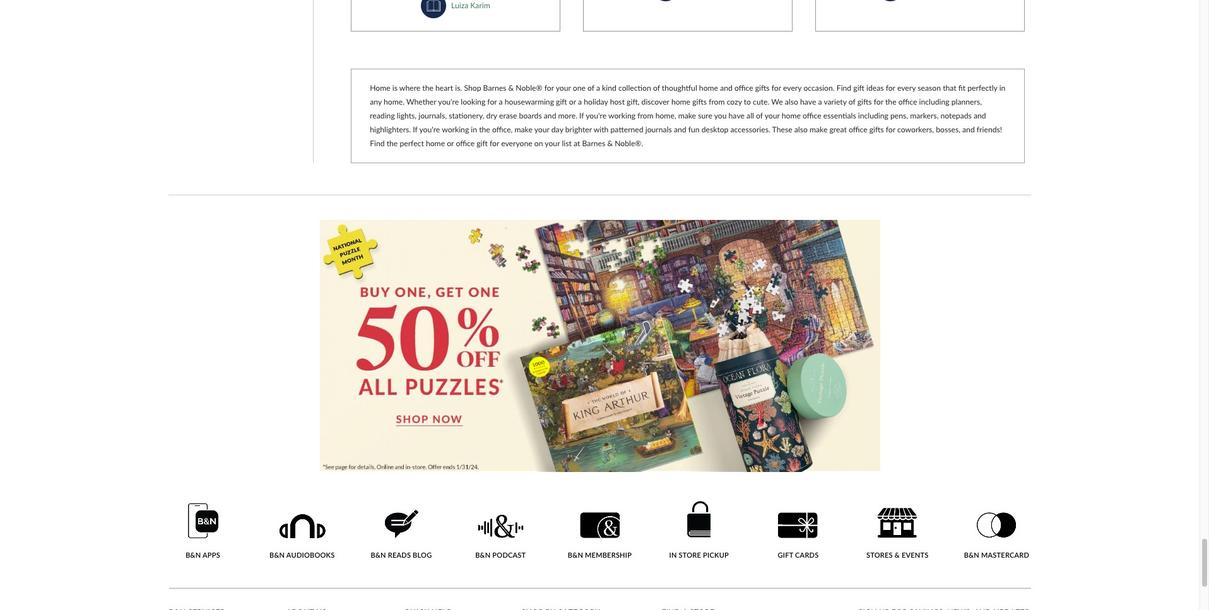 Task type: vqa. For each thing, say whether or not it's contained in the screenshot.
AUDIOBOOKS
yes



Task type: locate. For each thing, give the bounding box(es) containing it.
from down discover at the top right
[[637, 111, 653, 121]]

& down with
[[607, 139, 613, 148]]

1 vertical spatial find
[[370, 139, 385, 148]]

1 horizontal spatial including
[[919, 97, 949, 107]]

gift left 'ideas'
[[853, 83, 864, 93]]

home right perfect
[[426, 139, 445, 148]]

you're down journals,
[[419, 125, 440, 134]]

1 horizontal spatial every
[[897, 83, 916, 93]]

b&n reads blog link
[[367, 510, 435, 560]]

working
[[608, 111, 635, 121], [442, 125, 469, 134]]

1 horizontal spatial &
[[607, 139, 613, 148]]

erase
[[499, 111, 517, 121]]

4 b&n from the left
[[475, 551, 491, 559]]

planners,
[[951, 97, 982, 107]]

b&n left apps
[[186, 551, 201, 559]]

pickup
[[703, 551, 729, 559]]

barnes right shop
[[483, 83, 506, 93]]

every left occasion.
[[783, 83, 802, 93]]

on
[[534, 139, 543, 148]]

5 b&n from the left
[[568, 551, 583, 559]]

including left the pens, on the right of page
[[858, 111, 888, 121]]

b&n left reads
[[371, 551, 386, 559]]

including
[[919, 97, 949, 107], [858, 111, 888, 121]]

apps
[[203, 551, 220, 559]]

audiobooks
[[286, 551, 335, 559]]

2 horizontal spatial &
[[895, 551, 900, 559]]

brighter
[[565, 125, 592, 134]]

make up the fun
[[678, 111, 696, 121]]

including down the season on the right
[[919, 97, 949, 107]]

1 horizontal spatial find
[[837, 83, 851, 93]]

of right one at left top
[[587, 83, 594, 93]]

gift up the more. at the left of the page
[[556, 97, 567, 107]]

b&n left audiobooks
[[269, 551, 285, 559]]

1 horizontal spatial have
[[800, 97, 816, 107]]

b&n audiobooks link
[[268, 514, 336, 560]]

b&n inside b&n reads blog link
[[371, 551, 386, 559]]

and
[[720, 83, 733, 93], [544, 111, 556, 121], [974, 111, 986, 121], [674, 125, 686, 134], [962, 125, 975, 134]]

a
[[596, 83, 600, 93], [499, 97, 503, 107], [578, 97, 582, 107], [818, 97, 822, 107]]

0 horizontal spatial find
[[370, 139, 385, 148]]

& left the noble®
[[508, 83, 514, 93]]

gift cards link
[[764, 513, 832, 560]]

of
[[587, 83, 594, 93], [653, 83, 660, 93], [849, 97, 855, 107], [756, 111, 763, 121]]

0 vertical spatial in
[[999, 83, 1005, 93]]

or down stationery, on the top
[[447, 139, 454, 148]]

0 horizontal spatial &
[[508, 83, 514, 93]]

0 horizontal spatial or
[[447, 139, 454, 148]]

0 horizontal spatial have
[[729, 111, 745, 121]]

is
[[392, 83, 398, 93]]

0 vertical spatial from
[[709, 97, 725, 107]]

1 vertical spatial &
[[607, 139, 613, 148]]

find up "variety"
[[837, 83, 851, 93]]

2 b&n from the left
[[269, 551, 285, 559]]

b&n inside b&n apps link
[[186, 551, 201, 559]]

your right on
[[545, 139, 560, 148]]

1 horizontal spatial or
[[569, 97, 576, 107]]

b&n inside b&n audiobooks link
[[269, 551, 285, 559]]

every left the season on the right
[[897, 83, 916, 93]]

and up day
[[544, 111, 556, 121]]

have left all
[[729, 111, 745, 121]]

3 b&n from the left
[[371, 551, 386, 559]]

in down stationery, on the top
[[471, 125, 477, 134]]

and left the fun
[[674, 125, 686, 134]]

or
[[569, 97, 576, 107], [447, 139, 454, 148]]

also
[[785, 97, 798, 107], [794, 125, 808, 134]]

1 vertical spatial have
[[729, 111, 745, 121]]

b&n left the membership
[[568, 551, 583, 559]]

in right perfectly
[[999, 83, 1005, 93]]

luiza
[[451, 1, 468, 10]]

working down stationery, on the top
[[442, 125, 469, 134]]

mastercard
[[981, 551, 1029, 559]]

b&n left mastercard
[[964, 551, 979, 559]]

0 horizontal spatial barnes
[[483, 83, 506, 93]]

boards
[[519, 111, 542, 121]]

barnes down with
[[582, 139, 605, 148]]

membership
[[585, 551, 632, 559]]

if up perfect
[[413, 125, 417, 134]]

ideas
[[866, 83, 884, 93]]

&
[[508, 83, 514, 93], [607, 139, 613, 148], [895, 551, 900, 559]]

home,
[[655, 111, 676, 121]]

1 horizontal spatial working
[[608, 111, 635, 121]]

0 horizontal spatial every
[[783, 83, 802, 93]]

all
[[747, 111, 754, 121]]

office
[[734, 83, 753, 93], [898, 97, 917, 107], [803, 111, 821, 121], [849, 125, 867, 134], [456, 139, 475, 148]]

b&n membership
[[568, 551, 632, 559]]

b&n for b&n audiobooks
[[269, 551, 285, 559]]

home
[[699, 83, 718, 93], [671, 97, 690, 107], [782, 111, 801, 121], [426, 139, 445, 148]]

if
[[579, 111, 584, 121], [413, 125, 417, 134]]

store
[[679, 551, 701, 559]]

day
[[551, 125, 563, 134]]

for right 'ideas'
[[886, 83, 895, 93]]

you're
[[438, 97, 459, 107], [586, 111, 606, 121], [419, 125, 440, 134]]

b&n inside b&n membership link
[[568, 551, 583, 559]]

1 vertical spatial working
[[442, 125, 469, 134]]

6 b&n from the left
[[964, 551, 979, 559]]

b&n audiobooks
[[269, 551, 335, 559]]

1 horizontal spatial barnes
[[582, 139, 605, 148]]

b&n reads blog
[[371, 551, 432, 559]]

0 horizontal spatial working
[[442, 125, 469, 134]]

you're down holiday at top
[[586, 111, 606, 121]]

1 b&n from the left
[[186, 551, 201, 559]]

2 vertical spatial &
[[895, 551, 900, 559]]

your left one at left top
[[556, 83, 571, 93]]

find down highlighters.
[[370, 139, 385, 148]]

in
[[669, 551, 677, 559]]

0 vertical spatial gift
[[853, 83, 864, 93]]

office up the pens, on the right of page
[[898, 97, 917, 107]]

home down thoughtful
[[671, 97, 690, 107]]

1 vertical spatial or
[[447, 139, 454, 148]]

1 vertical spatial gift
[[556, 97, 567, 107]]

make left great
[[810, 125, 827, 134]]

of right all
[[756, 111, 763, 121]]

have down occasion.
[[800, 97, 816, 107]]

the
[[422, 83, 433, 93], [885, 97, 896, 107], [479, 125, 490, 134], [387, 139, 398, 148]]

also right we
[[785, 97, 798, 107]]

desktop
[[701, 125, 728, 134]]

patterned
[[611, 125, 643, 134]]

make up everyone
[[515, 125, 532, 134]]

b&n podcast
[[475, 551, 526, 559]]

occasion.
[[804, 83, 835, 93]]

have
[[800, 97, 816, 107], [729, 111, 745, 121]]

housewarming
[[505, 97, 554, 107]]

you're down heart
[[438, 97, 459, 107]]

working down host
[[608, 111, 635, 121]]

a down occasion.
[[818, 97, 822, 107]]

1 vertical spatial if
[[413, 125, 417, 134]]

0 horizontal spatial including
[[858, 111, 888, 121]]

collection
[[618, 83, 651, 93]]

from up "you"
[[709, 97, 725, 107]]

0 vertical spatial have
[[800, 97, 816, 107]]

your up on
[[534, 125, 549, 134]]

in store pickup link
[[665, 501, 733, 560]]

0 horizontal spatial in
[[471, 125, 477, 134]]

b&n for b&n membership
[[568, 551, 583, 559]]

thoughtful
[[662, 83, 697, 93]]

b&n for b&n podcast
[[475, 551, 491, 559]]

0 horizontal spatial gift
[[477, 139, 488, 148]]

make
[[678, 111, 696, 121], [515, 125, 532, 134], [810, 125, 827, 134]]

1 vertical spatial from
[[637, 111, 653, 121]]

also right these
[[794, 125, 808, 134]]

or up the more. at the left of the page
[[569, 97, 576, 107]]

b&n left podcast
[[475, 551, 491, 559]]

gift down dry
[[477, 139, 488, 148]]

1 horizontal spatial if
[[579, 111, 584, 121]]

0 vertical spatial including
[[919, 97, 949, 107]]

& right 'stores'
[[895, 551, 900, 559]]

and up friends!
[[974, 111, 986, 121]]

list
[[562, 139, 572, 148]]

highlighters.
[[370, 125, 411, 134]]

sure
[[698, 111, 712, 121]]

1 horizontal spatial gift
[[556, 97, 567, 107]]

of right "variety"
[[849, 97, 855, 107]]

for down office,
[[490, 139, 499, 148]]

0 horizontal spatial from
[[637, 111, 653, 121]]

2 horizontal spatial gift
[[853, 83, 864, 93]]

stores & events
[[866, 551, 929, 559]]

whether
[[406, 97, 436, 107]]

gifts up cute. at the right of the page
[[755, 83, 770, 93]]

the down highlighters.
[[387, 139, 398, 148]]

for down the pens, on the right of page
[[886, 125, 895, 134]]

with
[[594, 125, 609, 134]]

is.
[[455, 83, 462, 93]]

if right the more. at the left of the page
[[579, 111, 584, 121]]

in
[[999, 83, 1005, 93], [471, 125, 477, 134]]



Task type: describe. For each thing, give the bounding box(es) containing it.
fit
[[958, 83, 966, 93]]

any
[[370, 97, 382, 107]]

b&n for b&n reads blog
[[371, 551, 386, 559]]

friends!
[[977, 125, 1002, 134]]

in store pickup
[[669, 551, 729, 559]]

b&n for b&n mastercard
[[964, 551, 979, 559]]

1 every from the left
[[783, 83, 802, 93]]

office,
[[492, 125, 513, 134]]

shop
[[464, 83, 481, 93]]

b&n podcast link
[[466, 515, 535, 560]]

1 vertical spatial including
[[858, 111, 888, 121]]

reading
[[370, 111, 395, 121]]

karim
[[470, 1, 490, 10]]

reads
[[388, 551, 411, 559]]

0 vertical spatial also
[[785, 97, 798, 107]]

to
[[744, 97, 751, 107]]

heart
[[435, 83, 453, 93]]

holiday
[[584, 97, 608, 107]]

0 vertical spatial &
[[508, 83, 514, 93]]

gift
[[778, 551, 793, 559]]

season
[[918, 83, 941, 93]]

1 vertical spatial you're
[[586, 111, 606, 121]]

office right great
[[849, 125, 867, 134]]

the up whether
[[422, 83, 433, 93]]

0 vertical spatial working
[[608, 111, 635, 121]]

1 vertical spatial also
[[794, 125, 808, 134]]

gifts up the sure
[[692, 97, 707, 107]]

stores & events link
[[863, 508, 932, 560]]

office up to
[[734, 83, 753, 93]]

discover
[[641, 97, 669, 107]]

markers,
[[910, 111, 939, 121]]

1 horizontal spatial make
[[678, 111, 696, 121]]

cards
[[795, 551, 819, 559]]

journals,
[[418, 111, 447, 121]]

and down 'notepads'
[[962, 125, 975, 134]]

your down we
[[765, 111, 780, 121]]

noble®.
[[615, 139, 643, 148]]

cute.
[[753, 97, 769, 107]]

1 horizontal spatial from
[[709, 97, 725, 107]]

2 every from the left
[[897, 83, 916, 93]]

0 vertical spatial find
[[837, 83, 851, 93]]

stores
[[866, 551, 893, 559]]

dry
[[486, 111, 497, 121]]

one
[[573, 83, 586, 93]]

b&n apps
[[186, 551, 220, 559]]

b&n mastercard link
[[963, 513, 1031, 560]]

home up the sure
[[699, 83, 718, 93]]

gifts right great
[[869, 125, 884, 134]]

you
[[714, 111, 727, 121]]

we
[[771, 97, 783, 107]]

coworkers,
[[897, 125, 934, 134]]

0 vertical spatial barnes
[[483, 83, 506, 93]]

kind
[[602, 83, 616, 93]]

accessories.
[[730, 125, 770, 134]]

lights,
[[397, 111, 417, 121]]

the down dry
[[479, 125, 490, 134]]

blog
[[413, 551, 432, 559]]

gift,
[[627, 97, 640, 107]]

2 vertical spatial gift
[[477, 139, 488, 148]]

noble®
[[516, 83, 542, 93]]

for up dry
[[487, 97, 497, 107]]

0 horizontal spatial make
[[515, 125, 532, 134]]

perfectly
[[968, 83, 997, 93]]

home
[[370, 83, 390, 93]]

of up discover at the top right
[[653, 83, 660, 93]]

fun
[[688, 125, 700, 134]]

notepads
[[941, 111, 972, 121]]

office down stationery, on the top
[[456, 139, 475, 148]]

and up cozy
[[720, 83, 733, 93]]

b&n membership link
[[566, 513, 634, 560]]

variety
[[824, 97, 847, 107]]

office left essentials
[[803, 111, 821, 121]]

for down 'ideas'
[[874, 97, 883, 107]]

for right the noble®
[[544, 83, 554, 93]]

stationery,
[[449, 111, 484, 121]]

great
[[829, 125, 847, 134]]

these
[[772, 125, 792, 134]]

at
[[574, 139, 580, 148]]

1 vertical spatial in
[[471, 125, 477, 134]]

luiza karim
[[451, 1, 490, 10]]

podcast
[[492, 551, 526, 559]]

for up we
[[772, 83, 781, 93]]

that
[[943, 83, 956, 93]]

journals
[[645, 125, 672, 134]]

luiza karim link
[[451, 1, 490, 10]]

bosses,
[[936, 125, 960, 134]]

2 horizontal spatial make
[[810, 125, 827, 134]]

home is where the heart is. shop barnes & noble® for your one of a kind collection of thoughtful home and office gifts for every occasion. find gift ideas for every season that fit perfectly in any home. whether you're looking for a housewarming gift or a holiday host gift, discover home gifts from cozy to cute. we also have a variety of gifts for the office including planners, reading lights, journals, stationery, dry erase boards and more. if you're working from home, make sure you have all of your home office essentials including pens, markers, notepads and highlighters. if you're working in the office, make your day brighter with patterned journals and fun desktop accessories. these also make great office gifts for coworkers, bosses, and friends! find the perfect home or office gift for everyone on your list at barnes & noble®.
[[370, 83, 1005, 148]]

the up the pens, on the right of page
[[885, 97, 896, 107]]

0 vertical spatial you're
[[438, 97, 459, 107]]

b&n mastercard
[[964, 551, 1029, 559]]

cozy
[[727, 97, 742, 107]]

0 horizontal spatial if
[[413, 125, 417, 134]]

host
[[610, 97, 625, 107]]

a left kind
[[596, 83, 600, 93]]

looking
[[461, 97, 485, 107]]

a up the erase
[[499, 97, 503, 107]]

1 vertical spatial barnes
[[582, 139, 605, 148]]

events
[[902, 551, 929, 559]]

advertisement element
[[320, 220, 880, 472]]

a down one at left top
[[578, 97, 582, 107]]

pens,
[[890, 111, 908, 121]]

2 vertical spatial you're
[[419, 125, 440, 134]]

b&n for b&n apps
[[186, 551, 201, 559]]

0 vertical spatial or
[[569, 97, 576, 107]]

0 vertical spatial if
[[579, 111, 584, 121]]

more.
[[558, 111, 577, 121]]

everyone
[[501, 139, 532, 148]]

where
[[399, 83, 420, 93]]

gift cards
[[778, 551, 819, 559]]

home up these
[[782, 111, 801, 121]]

perfect
[[400, 139, 424, 148]]

home.
[[384, 97, 404, 107]]

1 horizontal spatial in
[[999, 83, 1005, 93]]

essentials
[[823, 111, 856, 121]]

gifts down 'ideas'
[[857, 97, 872, 107]]



